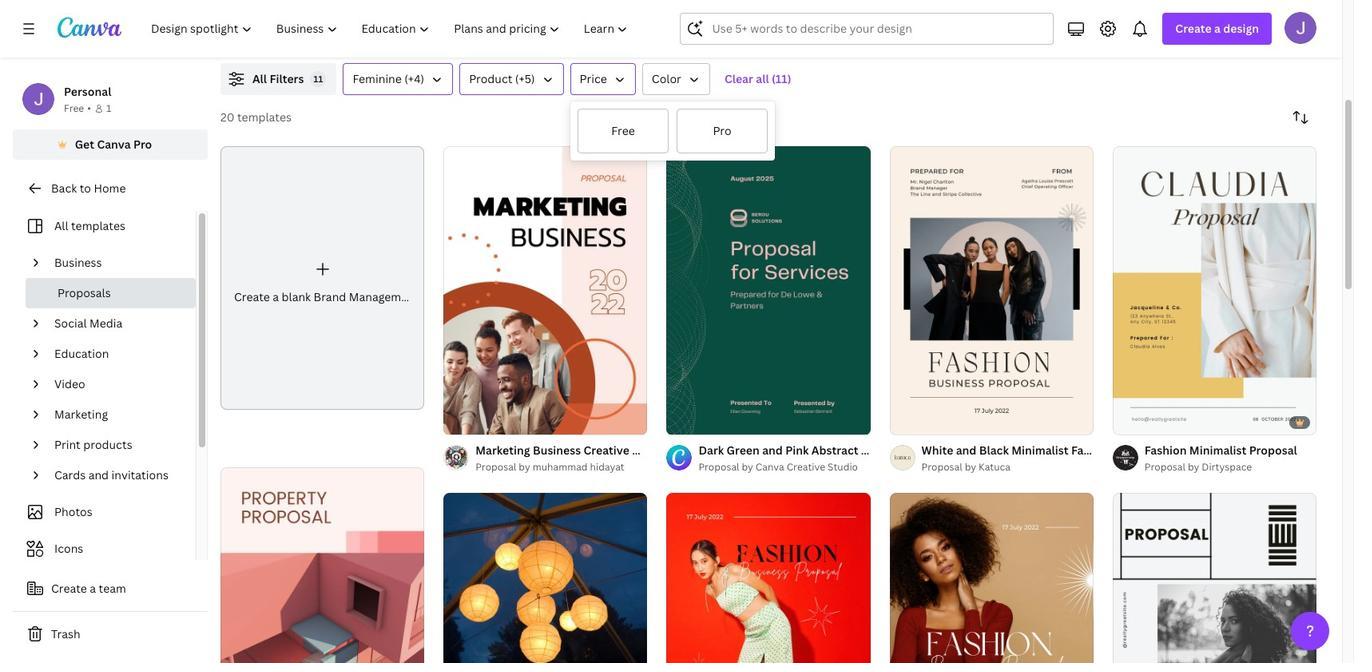 Task type: describe. For each thing, give the bounding box(es) containing it.
white
[[922, 443, 954, 458]]

proposal by canva creative studio link
[[699, 460, 871, 476]]

brand
[[314, 289, 346, 305]]

trash
[[51, 627, 80, 642]]

product (+5) button
[[460, 63, 564, 95]]

education link
[[48, 339, 186, 369]]

back to home
[[51, 181, 126, 196]]

video
[[54, 376, 85, 392]]

1 horizontal spatial pro
[[713, 123, 732, 138]]

1 of 6 link
[[1113, 146, 1317, 435]]

general
[[890, 443, 933, 458]]

proposal down 5 on the bottom left of page
[[476, 460, 517, 474]]

20 templates
[[221, 110, 292, 125]]

print products
[[54, 437, 132, 452]]

home
[[94, 181, 126, 196]]

all for all filters
[[253, 71, 267, 86]]

trash link
[[13, 619, 208, 651]]

creative inside dark green and pink abstract tech general proposal proposal by canva creative studio
[[787, 460, 826, 474]]

create a design button
[[1163, 13, 1273, 45]]

photos link
[[22, 497, 186, 528]]

and right cards
[[88, 468, 109, 483]]

back
[[51, 181, 77, 196]]

canva inside button
[[97, 137, 131, 152]]

fashion minimalist proposal proposal by dirtyspace
[[1145, 443, 1298, 474]]

11
[[314, 73, 323, 85]]

video link
[[48, 369, 186, 400]]

icons link
[[22, 534, 186, 564]]

(11)
[[772, 71, 792, 86]]

(+4)
[[405, 71, 425, 86]]

media
[[90, 316, 123, 331]]

dirtyspace
[[1202, 460, 1253, 474]]

all templates link
[[22, 211, 186, 241]]

clear all (11)
[[725, 71, 792, 86]]

1 for marketing business creative pink and orange proposal
[[455, 416, 460, 428]]

create a blank brand management proposal link
[[221, 146, 470, 410]]

1 right •
[[106, 102, 111, 115]]

studio
[[828, 460, 859, 474]]

icons
[[54, 541, 83, 556]]

white and black minimalist fashion business proposal link
[[922, 442, 1216, 460]]

social media link
[[48, 309, 186, 339]]

free for free •
[[64, 102, 84, 115]]

get canva pro
[[75, 137, 152, 152]]

black and white minimal fashion business proposal image
[[1113, 493, 1317, 663]]

create a team
[[51, 581, 126, 596]]

price
[[580, 71, 607, 86]]

marketing for marketing
[[54, 407, 108, 422]]

top level navigation element
[[141, 13, 642, 45]]

free for free
[[612, 123, 635, 138]]

(+5)
[[515, 71, 535, 86]]

creative inside marketing business creative pink and orange proposal proposal by muhammad hidayat
[[584, 443, 630, 458]]

proposal by muhammad hidayat link
[[476, 460, 648, 476]]

pink for and
[[632, 443, 656, 458]]

back to home link
[[13, 173, 208, 205]]

pink minimalist modern property proposal image
[[221, 468, 425, 663]]

personal
[[64, 84, 111, 99]]

invitations
[[112, 468, 169, 483]]

minimalist inside the white and black minimalist fashion business proposal proposal by katuca
[[1012, 443, 1069, 458]]

color
[[652, 71, 682, 86]]

marketing link
[[48, 400, 186, 430]]

create a design
[[1176, 21, 1260, 36]]

print
[[54, 437, 81, 452]]

create a blank brand management proposal element
[[221, 146, 470, 410]]

1 of 10 link
[[667, 146, 871, 436]]

by inside the white and black minimalist fashion business proposal proposal by katuca
[[965, 460, 977, 474]]

by inside fashion minimalist proposal proposal by dirtyspace
[[1189, 460, 1200, 474]]

all
[[756, 71, 770, 86]]

fashion inside fashion minimalist proposal proposal by dirtyspace
[[1145, 443, 1187, 458]]

fashion inside the white and black minimalist fashion business proposal proposal by katuca
[[1072, 443, 1114, 458]]

6
[[1142, 416, 1148, 428]]

1 of 5
[[455, 416, 478, 428]]

create for create a team
[[51, 581, 87, 596]]

create for create a design
[[1176, 21, 1212, 36]]

jacob simon image
[[1285, 12, 1317, 44]]

business inside business link
[[54, 255, 102, 270]]

katuca
[[979, 460, 1011, 474]]

proposal down 'dark'
[[699, 460, 740, 474]]

proposal up katuca
[[935, 443, 983, 458]]

a for blank
[[273, 289, 279, 305]]

filters
[[270, 71, 304, 86]]

product
[[469, 71, 513, 86]]

1 for dark green and pink abstract tech general proposal
[[678, 416, 683, 428]]

1 for fashion minimalist proposal
[[1125, 416, 1129, 428]]

feminine (+4)
[[353, 71, 425, 86]]

marketing business creative pink and orange proposal proposal by muhammad hidayat
[[476, 443, 772, 474]]

cards and invitations link
[[48, 460, 186, 491]]

and inside dark green and pink abstract tech general proposal proposal by canva creative studio
[[763, 443, 783, 458]]



Task type: locate. For each thing, give the bounding box(es) containing it.
2 photo background minimalist fashion business proposal image from the left
[[890, 493, 1094, 663]]

0 horizontal spatial creative
[[584, 443, 630, 458]]

feminine (+4) button
[[343, 63, 453, 95]]

templates for 20 templates
[[237, 110, 292, 125]]

1 horizontal spatial templates
[[237, 110, 292, 125]]

white and black minimalist fashion business proposal image
[[890, 146, 1094, 435]]

1 left 10
[[678, 416, 683, 428]]

canva right the get
[[97, 137, 131, 152]]

pro button
[[676, 108, 769, 154]]

2 by from the left
[[742, 460, 754, 474]]

of for marketing business creative pink and orange proposal
[[462, 416, 471, 428]]

muhammad
[[533, 460, 588, 474]]

of for fashion minimalist proposal
[[1131, 416, 1140, 428]]

minimalist up proposal by katuca link
[[1012, 443, 1069, 458]]

of for dark green and pink abstract tech general proposal
[[685, 416, 694, 428]]

yellow and white minimal photocentric marketing proposal proposal image
[[444, 493, 648, 663]]

create inside dropdown button
[[1176, 21, 1212, 36]]

1 of 10
[[678, 416, 707, 428]]

1 left 5 on the bottom left of page
[[455, 416, 460, 428]]

1 horizontal spatial photo background minimalist fashion business proposal image
[[890, 493, 1094, 663]]

by inside marketing business creative pink and orange proposal proposal by muhammad hidayat
[[519, 460, 531, 474]]

create for create a blank brand management proposal
[[234, 289, 270, 305]]

minimalist
[[1012, 443, 1069, 458], [1190, 443, 1247, 458]]

all
[[253, 71, 267, 86], [54, 218, 68, 233]]

get
[[75, 137, 94, 152]]

marketing down the video
[[54, 407, 108, 422]]

free •
[[64, 102, 91, 115]]

create left blank
[[234, 289, 270, 305]]

2 minimalist from the left
[[1190, 443, 1247, 458]]

pink inside dark green and pink abstract tech general proposal proposal by canva creative studio
[[786, 443, 809, 458]]

0 horizontal spatial free
[[64, 102, 84, 115]]

0 horizontal spatial of
[[462, 416, 471, 428]]

products
[[83, 437, 132, 452]]

dark green and pink abstract tech general proposal link
[[699, 442, 983, 460]]

creative up hidayat
[[584, 443, 630, 458]]

templates right 20
[[237, 110, 292, 125]]

business inside the white and black minimalist fashion business proposal proposal by katuca
[[1117, 443, 1165, 458]]

a left blank
[[273, 289, 279, 305]]

by left katuca
[[965, 460, 977, 474]]

10
[[696, 416, 707, 428]]

color button
[[643, 63, 711, 95]]

business
[[54, 255, 102, 270], [533, 443, 581, 458], [1117, 443, 1165, 458]]

1 horizontal spatial free
[[612, 123, 635, 138]]

0 vertical spatial canva
[[97, 137, 131, 152]]

by
[[519, 460, 531, 474], [742, 460, 754, 474], [965, 460, 977, 474], [1189, 460, 1200, 474]]

and inside marketing business creative pink and orange proposal proposal by muhammad hidayat
[[658, 443, 679, 458]]

create inside 'button'
[[51, 581, 87, 596]]

1 brand management proposal templates image from the left
[[976, 0, 1317, 44]]

green
[[727, 443, 760, 458]]

a for design
[[1215, 21, 1221, 36]]

social media
[[54, 316, 123, 331]]

2 horizontal spatial business
[[1117, 443, 1165, 458]]

free inside button
[[612, 123, 635, 138]]

2 pink from the left
[[786, 443, 809, 458]]

marketing inside marketing business creative pink and orange proposal proposal by muhammad hidayat
[[476, 443, 530, 458]]

0 horizontal spatial all
[[54, 218, 68, 233]]

1 horizontal spatial creative
[[787, 460, 826, 474]]

1 of 5 link
[[444, 146, 648, 435]]

minimalist up proposal by dirtyspace link
[[1190, 443, 1247, 458]]

pro up back to home link
[[133, 137, 152, 152]]

orange
[[682, 443, 721, 458]]

Search search field
[[713, 14, 1044, 44]]

0 horizontal spatial marketing
[[54, 407, 108, 422]]

business link
[[48, 248, 186, 278]]

hidayat
[[590, 460, 625, 474]]

proposal down 6
[[1145, 460, 1186, 474]]

0 horizontal spatial pink
[[632, 443, 656, 458]]

0 vertical spatial free
[[64, 102, 84, 115]]

1 minimalist from the left
[[1012, 443, 1069, 458]]

templates
[[237, 110, 292, 125], [71, 218, 125, 233]]

0 horizontal spatial canva
[[97, 137, 131, 152]]

of left 6
[[1131, 416, 1140, 428]]

by down green
[[742, 460, 754, 474]]

by inside dark green and pink abstract tech general proposal proposal by canva creative studio
[[742, 460, 754, 474]]

1 vertical spatial free
[[612, 123, 635, 138]]

product (+5)
[[469, 71, 535, 86]]

4 by from the left
[[1189, 460, 1200, 474]]

and
[[658, 443, 679, 458], [763, 443, 783, 458], [957, 443, 977, 458], [88, 468, 109, 483]]

1 horizontal spatial minimalist
[[1190, 443, 1247, 458]]

all down back
[[54, 218, 68, 233]]

1 horizontal spatial business
[[533, 443, 581, 458]]

team
[[99, 581, 126, 596]]

business down 6
[[1117, 443, 1165, 458]]

photo background minimalist fashion business proposal image for and
[[667, 493, 871, 663]]

and left "black"
[[957, 443, 977, 458]]

a inside 'button'
[[90, 581, 96, 596]]

get canva pro button
[[13, 129, 208, 160]]

None search field
[[681, 13, 1055, 45]]

free
[[64, 102, 84, 115], [612, 123, 635, 138]]

0 vertical spatial create
[[1176, 21, 1212, 36]]

proposal by dirtyspace link
[[1145, 460, 1298, 476]]

Sort by button
[[1285, 102, 1317, 133]]

canva inside dark green and pink abstract tech general proposal proposal by canva creative studio
[[756, 460, 785, 474]]

0 horizontal spatial minimalist
[[1012, 443, 1069, 458]]

a
[[1215, 21, 1221, 36], [273, 289, 279, 305], [90, 581, 96, 596]]

marketing
[[54, 407, 108, 422], [476, 443, 530, 458]]

pink
[[632, 443, 656, 458], [786, 443, 809, 458]]

black
[[980, 443, 1009, 458]]

free button
[[577, 108, 670, 154]]

a inside "element"
[[273, 289, 279, 305]]

pro down the clear
[[713, 123, 732, 138]]

all for all templates
[[54, 218, 68, 233]]

of left 10
[[685, 416, 694, 428]]

by left muhammad
[[519, 460, 531, 474]]

management
[[349, 289, 419, 305]]

dark
[[699, 443, 724, 458]]

of left 5 on the bottom left of page
[[462, 416, 471, 428]]

1 horizontal spatial all
[[253, 71, 267, 86]]

2 brand management proposal templates image from the left
[[1077, 0, 1217, 15]]

1 pink from the left
[[632, 443, 656, 458]]

pink left orange
[[632, 443, 656, 458]]

2 horizontal spatial a
[[1215, 21, 1221, 36]]

create inside "element"
[[234, 289, 270, 305]]

dark green and pink abstract tech general proposal proposal by canva creative studio
[[699, 443, 983, 474]]

create left design on the top right of the page
[[1176, 21, 1212, 36]]

photo background minimalist fashion business proposal image for black
[[890, 493, 1094, 663]]

education
[[54, 346, 109, 361]]

1 vertical spatial templates
[[71, 218, 125, 233]]

0 horizontal spatial photo background minimalist fashion business proposal image
[[667, 493, 871, 663]]

create a blank brand management proposal
[[234, 289, 470, 305]]

1 of 6
[[1125, 416, 1148, 428]]

proposal up proposal by canva creative studio link
[[724, 443, 772, 458]]

0 horizontal spatial business
[[54, 255, 102, 270]]

1 by from the left
[[519, 460, 531, 474]]

5
[[473, 416, 478, 428]]

0 horizontal spatial templates
[[71, 218, 125, 233]]

and up proposal by canva creative studio link
[[763, 443, 783, 458]]

1 vertical spatial canva
[[756, 460, 785, 474]]

proposal up dirtyspace
[[1250, 443, 1298, 458]]

business up muhammad
[[533, 443, 581, 458]]

canva down green
[[756, 460, 785, 474]]

a left team
[[90, 581, 96, 596]]

1
[[106, 102, 111, 115], [455, 416, 460, 428], [1125, 416, 1129, 428], [678, 416, 683, 428]]

proposal up proposal by dirtyspace link
[[1167, 443, 1216, 458]]

•
[[87, 102, 91, 115]]

a for team
[[90, 581, 96, 596]]

0 vertical spatial creative
[[584, 443, 630, 458]]

all left filters
[[253, 71, 267, 86]]

abstract
[[812, 443, 859, 458]]

2 vertical spatial a
[[90, 581, 96, 596]]

a inside dropdown button
[[1215, 21, 1221, 36]]

cards and invitations
[[54, 468, 169, 483]]

0 vertical spatial templates
[[237, 110, 292, 125]]

marketing business creative pink and orange proposal image
[[444, 146, 648, 435]]

proposal right management
[[422, 289, 470, 305]]

fashion minimalist proposal link
[[1145, 442, 1298, 460]]

2 fashion from the left
[[1145, 443, 1187, 458]]

blank
[[282, 289, 311, 305]]

business inside marketing business creative pink and orange proposal proposal by muhammad hidayat
[[533, 443, 581, 458]]

design
[[1224, 21, 1260, 36]]

1 horizontal spatial canva
[[756, 460, 785, 474]]

tech
[[862, 443, 887, 458]]

1 horizontal spatial marketing
[[476, 443, 530, 458]]

20
[[221, 110, 235, 125]]

1 vertical spatial create
[[234, 289, 270, 305]]

all filters
[[253, 71, 304, 86]]

0 horizontal spatial fashion
[[1072, 443, 1114, 458]]

create down icons
[[51, 581, 87, 596]]

3 by from the left
[[965, 460, 977, 474]]

0 horizontal spatial create
[[51, 581, 87, 596]]

1 horizontal spatial pink
[[786, 443, 809, 458]]

11 filter options selected element
[[310, 71, 326, 87]]

print products link
[[48, 430, 186, 460]]

0 vertical spatial all
[[253, 71, 267, 86]]

social
[[54, 316, 87, 331]]

1 fashion from the left
[[1072, 443, 1114, 458]]

to
[[80, 181, 91, 196]]

1 horizontal spatial create
[[234, 289, 270, 305]]

minimalist inside fashion minimalist proposal proposal by dirtyspace
[[1190, 443, 1247, 458]]

1 vertical spatial a
[[273, 289, 279, 305]]

1 horizontal spatial of
[[685, 416, 694, 428]]

marketing business creative pink and orange proposal link
[[476, 442, 772, 460]]

brand management proposal templates image
[[976, 0, 1317, 44], [1077, 0, 1217, 15]]

1 horizontal spatial a
[[273, 289, 279, 305]]

pro
[[713, 123, 732, 138], [133, 137, 152, 152]]

pink up proposal by canva creative studio link
[[786, 443, 809, 458]]

price button
[[570, 63, 636, 95]]

white and black minimalist fashion business proposal proposal by katuca
[[922, 443, 1216, 474]]

by down fashion minimalist proposal link
[[1189, 460, 1200, 474]]

1 vertical spatial creative
[[787, 460, 826, 474]]

marketing for marketing business creative pink and orange proposal proposal by muhammad hidayat
[[476, 443, 530, 458]]

pink inside marketing business creative pink and orange proposal proposal by muhammad hidayat
[[632, 443, 656, 458]]

proposal by katuca link
[[922, 460, 1094, 476]]

proposal inside "element"
[[422, 289, 470, 305]]

photos
[[54, 504, 93, 520]]

dark green and pink abstract tech general proposal image
[[667, 146, 871, 435]]

1 photo background minimalist fashion business proposal image from the left
[[667, 493, 871, 663]]

business up 'proposals'
[[54, 255, 102, 270]]

0 vertical spatial a
[[1215, 21, 1221, 36]]

clear
[[725, 71, 754, 86]]

2 vertical spatial create
[[51, 581, 87, 596]]

free down price button
[[612, 123, 635, 138]]

pink for abstract
[[786, 443, 809, 458]]

1 vertical spatial all
[[54, 218, 68, 233]]

1 horizontal spatial fashion
[[1145, 443, 1187, 458]]

proposals
[[58, 285, 111, 301]]

templates down back to home
[[71, 218, 125, 233]]

and inside the white and black minimalist fashion business proposal proposal by katuca
[[957, 443, 977, 458]]

cards
[[54, 468, 86, 483]]

free left •
[[64, 102, 84, 115]]

2 horizontal spatial create
[[1176, 21, 1212, 36]]

create a team button
[[13, 573, 208, 605]]

and left orange
[[658, 443, 679, 458]]

creative down "abstract"
[[787, 460, 826, 474]]

0 vertical spatial marketing
[[54, 407, 108, 422]]

1 vertical spatial marketing
[[476, 443, 530, 458]]

0 horizontal spatial a
[[90, 581, 96, 596]]

proposal down white
[[922, 460, 963, 474]]

fashion minimalist proposal image
[[1113, 146, 1317, 435]]

photo background minimalist fashion business proposal image
[[667, 493, 871, 663], [890, 493, 1094, 663]]

feminine
[[353, 71, 402, 86]]

marketing down 5 on the bottom left of page
[[476, 443, 530, 458]]

a left design on the top right of the page
[[1215, 21, 1221, 36]]

all templates
[[54, 218, 125, 233]]

1 left 6
[[1125, 416, 1129, 428]]

2 horizontal spatial of
[[1131, 416, 1140, 428]]

templates for all templates
[[71, 218, 125, 233]]

0 horizontal spatial pro
[[133, 137, 152, 152]]



Task type: vqa. For each thing, say whether or not it's contained in the screenshot.
of corresponding to Dark Green and Pink Abstract Tech General Proposal
yes



